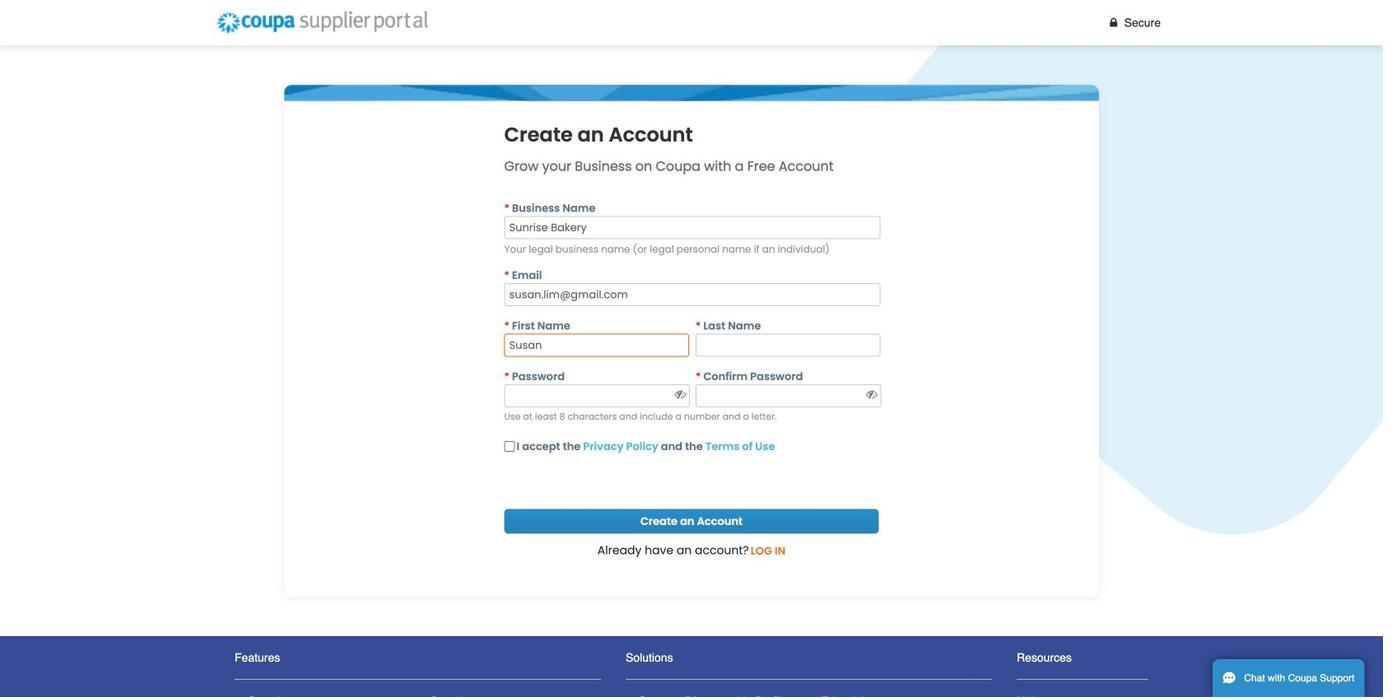 Task type: vqa. For each thing, say whether or not it's contained in the screenshot.
Coupa Supplier Portal image at the top
yes



Task type: describe. For each thing, give the bounding box(es) containing it.
0 vertical spatial fw image
[[1107, 17, 1121, 28]]

coupa supplier portal image
[[209, 4, 436, 41]]

fw image
[[673, 389, 688, 400]]



Task type: locate. For each thing, give the bounding box(es) containing it.
0 horizontal spatial fw image
[[865, 389, 879, 400]]

None text field
[[504, 334, 689, 357], [696, 334, 881, 357], [504, 334, 689, 357], [696, 334, 881, 357]]

None checkbox
[[504, 442, 515, 452]]

fw image
[[1107, 17, 1121, 28], [865, 389, 879, 400]]

None text field
[[504, 216, 881, 239], [504, 283, 881, 306], [504, 216, 881, 239], [504, 283, 881, 306]]

None password field
[[504, 385, 690, 408], [696, 385, 881, 408], [504, 385, 690, 408], [696, 385, 881, 408]]

1 vertical spatial fw image
[[865, 389, 879, 400]]

1 horizontal spatial fw image
[[1107, 17, 1121, 28]]



